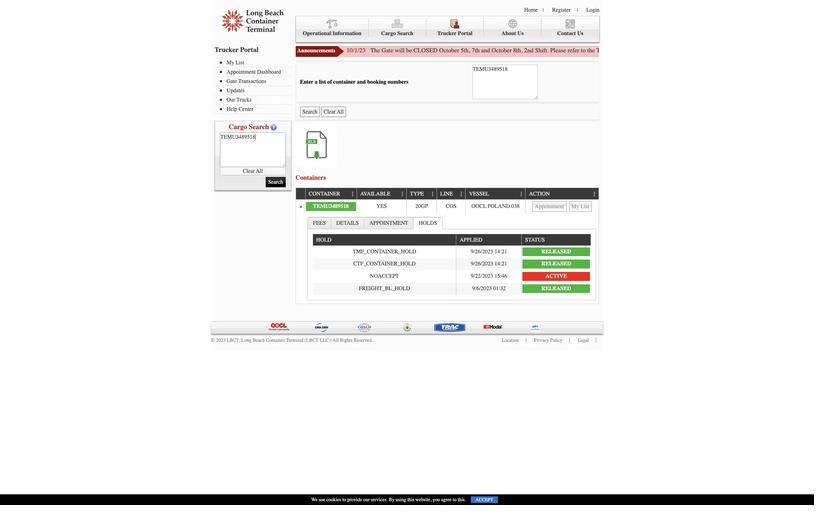Task type: locate. For each thing, give the bounding box(es) containing it.
row group containing temu3489518
[[296, 200, 599, 304]]

menu bar
[[296, 16, 600, 42], [215, 59, 294, 114]]

provide
[[347, 498, 362, 503]]

1 vertical spatial trucker
[[215, 46, 239, 54]]

0 vertical spatial cargo search
[[381, 30, 414, 37]]

2 october from the left
[[492, 47, 512, 54]]

cargo search up will
[[381, 30, 414, 37]]

2 edit column settings image from the left
[[430, 192, 436, 197]]

my list link
[[220, 60, 291, 66]]

1 horizontal spatial cargo search
[[381, 30, 414, 37]]

1 us from the left
[[518, 30, 524, 37]]

9/26/2023 14:21 cell down the applied link on the right top
[[456, 246, 522, 258]]

1 vertical spatial 14:21
[[495, 261, 507, 267]]

the left week.
[[734, 47, 741, 54]]

grid inside tab list
[[313, 235, 591, 295]]

9/26/2023 14:21 cell up the 9/22/2023 15:46
[[456, 258, 522, 271]]

freight_bl_hold cell
[[313, 283, 456, 295]]

released down active cell
[[542, 286, 571, 292]]

1 edit column settings image from the left
[[400, 192, 406, 197]]

all right llc.)
[[333, 338, 339, 344]]

temu3489518 cell
[[305, 200, 357, 214]]

released for freight_bl_hold
[[542, 286, 571, 292]]

2 9/26/2023 from the top
[[471, 261, 493, 267]]

| left login
[[577, 7, 578, 13]]

2 us from the left
[[578, 30, 584, 37]]

my
[[227, 60, 234, 66]]

9/26/2023 14:21 up the 9/22/2023 15:46
[[471, 261, 507, 267]]

2 released from the top
[[542, 261, 571, 267]]

portal
[[458, 30, 473, 37], [240, 46, 259, 54]]

1 vertical spatial portal
[[240, 46, 259, 54]]

rights
[[340, 338, 353, 344]]

center
[[239, 106, 254, 112]]

01:32
[[493, 286, 506, 292]]

and left booking
[[357, 79, 366, 85]]

containers
[[296, 174, 326, 182]]

0 vertical spatial portal
[[458, 30, 473, 37]]

2 9/26/2023 14:21 cell from the top
[[456, 258, 522, 271]]

0 vertical spatial search
[[397, 30, 414, 37]]

edit column settings image inside action column header
[[592, 192, 598, 197]]

row containing tmf_container_hold
[[313, 246, 591, 258]]

0 horizontal spatial october
[[439, 47, 459, 54]]

edit column settings image for type
[[430, 192, 436, 197]]

1 horizontal spatial all
[[333, 338, 339, 344]]

1 horizontal spatial the
[[734, 47, 741, 54]]

login
[[587, 7, 600, 13]]

available
[[360, 191, 391, 197]]

1 horizontal spatial october
[[492, 47, 512, 54]]

tab list
[[306, 215, 598, 302]]

trucker up my
[[215, 46, 239, 54]]

tmf_container_hold cell
[[313, 246, 456, 258]]

0 vertical spatial trucker
[[438, 30, 457, 37]]

9/26/2023 down the applied link on the right top
[[471, 249, 493, 255]]

to
[[581, 47, 586, 54], [343, 498, 346, 503], [453, 498, 457, 503]]

tmf_container_hold
[[353, 249, 417, 255]]

2023
[[216, 338, 226, 344]]

details tab
[[331, 217, 364, 229]]

1 horizontal spatial |
[[577, 7, 578, 13]]

2 vertical spatial released
[[542, 286, 571, 292]]

14:21 for tmf_container_hold
[[495, 249, 507, 255]]

2 for from the left
[[725, 47, 732, 54]]

9/6/2023 01:32
[[472, 286, 506, 292]]

yes cell
[[357, 200, 407, 214]]

cargo up will
[[381, 30, 396, 37]]

0 horizontal spatial the
[[588, 47, 595, 54]]

a
[[315, 79, 318, 85]]

released for ctf_container_hold
[[542, 261, 571, 267]]

released cell for tmf_container_hold
[[522, 246, 591, 258]]

to right refer
[[581, 47, 586, 54]]

beach
[[253, 338, 265, 344]]

search up be
[[397, 30, 414, 37]]

container
[[309, 191, 340, 197]]

line
[[441, 191, 453, 197]]

fees tab
[[308, 217, 331, 229]]

14:21 for ctf_container_hold
[[495, 261, 507, 267]]

the
[[371, 47, 380, 54]]

1 vertical spatial 9/26/2023
[[471, 261, 493, 267]]

0 horizontal spatial gate
[[227, 78, 237, 84]]

4 edit column settings image from the left
[[519, 192, 525, 197]]

1 horizontal spatial menu bar
[[296, 16, 600, 42]]

9/26/2023 14:21
[[471, 249, 507, 255], [471, 261, 507, 267]]

appointment dashboard link
[[220, 69, 291, 75]]

edit column settings image inside line column header
[[459, 192, 465, 197]]

released cell for freight_bl_hold
[[522, 283, 591, 295]]

edit column settings image inside vessel column header
[[519, 192, 525, 197]]

9/26/2023 14:21 down the applied link on the right top
[[471, 249, 507, 255]]

1 the from the left
[[588, 47, 595, 54]]

released cell
[[522, 246, 591, 258], [522, 258, 591, 271], [522, 283, 591, 295]]

cargo search inside menu bar
[[381, 30, 414, 37]]

9/26/2023 14:21 cell for tmf_container_hold
[[456, 246, 522, 258]]

location
[[502, 338, 519, 344]]

list
[[236, 60, 244, 66]]

1 vertical spatial released
[[542, 261, 571, 267]]

october left 5th,
[[439, 47, 459, 54]]

0 horizontal spatial portal
[[240, 46, 259, 54]]

0 vertical spatial trucker portal
[[438, 30, 473, 37]]

gate up updates
[[227, 78, 237, 84]]

trucks
[[237, 97, 252, 103]]

0 vertical spatial menu bar
[[296, 16, 600, 42]]

booking
[[367, 79, 386, 85]]

1 9/26/2023 from the top
[[471, 249, 493, 255]]

and right 7th
[[481, 47, 490, 54]]

20gp cell
[[407, 200, 437, 214]]

1 vertical spatial and
[[357, 79, 366, 85]]

line link
[[441, 188, 456, 200]]

we use cookies to provide our services. by using this website, you agree to this.
[[311, 498, 466, 503]]

1 horizontal spatial us
[[578, 30, 584, 37]]

3 released cell from the top
[[522, 283, 591, 295]]

available column header
[[357, 188, 407, 200]]

0 horizontal spatial |
[[543, 7, 544, 13]]

portal up my list link
[[240, 46, 259, 54]]

edit column settings image
[[400, 192, 406, 197], [430, 192, 436, 197], [459, 192, 465, 197], [519, 192, 525, 197], [592, 192, 598, 197]]

0 horizontal spatial cargo
[[229, 123, 247, 131]]

appointment
[[227, 69, 256, 75]]

0 vertical spatial 14:21
[[495, 249, 507, 255]]

hours
[[626, 47, 641, 54]]

0 horizontal spatial search
[[249, 123, 269, 131]]

1 horizontal spatial trucker portal
[[438, 30, 473, 37]]

Enter container numbers and/ or booking numbers. Press ESC to reset input box text field
[[473, 65, 538, 99]]

us
[[518, 30, 524, 37], [578, 30, 584, 37]]

search down help center link
[[249, 123, 269, 131]]

my list appointment dashboard gate transactions updates our trucks help center
[[227, 60, 281, 112]]

0 horizontal spatial cargo search
[[229, 123, 269, 131]]

transactions
[[238, 78, 266, 84]]

2nd
[[525, 47, 534, 54]]

2 the from the left
[[734, 47, 741, 54]]

tree grid
[[296, 188, 599, 304]]

| right home
[[543, 7, 544, 13]]

1 14:21 from the top
[[495, 249, 507, 255]]

cargo search link
[[369, 18, 427, 37]]

vessel column header
[[466, 188, 526, 200]]

9/6/2023
[[472, 286, 492, 292]]

1 horizontal spatial for
[[725, 47, 732, 54]]

1 horizontal spatial cargo
[[381, 30, 396, 37]]

us right contact
[[578, 30, 584, 37]]

for
[[668, 47, 675, 54], [725, 47, 732, 54]]

1 horizontal spatial portal
[[458, 30, 473, 37]]

edit column settings image inside 'available' column header
[[400, 192, 406, 197]]

9/22/2023 15:46 cell
[[456, 271, 522, 283]]

released cell down active
[[522, 283, 591, 295]]

1 vertical spatial search
[[249, 123, 269, 131]]

yes
[[377, 203, 387, 210]]

contact us link
[[542, 18, 599, 37]]

038
[[512, 203, 520, 210]]

holds
[[419, 220, 437, 226]]

for right page
[[668, 47, 675, 54]]

5 edit column settings image from the left
[[592, 192, 598, 197]]

1 for from the left
[[668, 47, 675, 54]]

applied
[[460, 237, 483, 244]]

active cell
[[522, 271, 591, 283]]

container column header
[[305, 188, 357, 200]]

clear all button
[[220, 167, 286, 176]]

all right clear
[[256, 168, 263, 174]]

1 released cell from the top
[[522, 246, 591, 258]]

cargo inside cargo search link
[[381, 30, 396, 37]]

closed
[[414, 47, 438, 54]]

register link
[[552, 7, 571, 13]]

for right details
[[725, 47, 732, 54]]

1 9/26/2023 14:21 cell from the top
[[456, 246, 522, 258]]

to left provide
[[343, 498, 346, 503]]

reserved.
[[354, 338, 373, 344]]

None submit
[[300, 107, 320, 117], [266, 177, 286, 188], [300, 107, 320, 117], [266, 177, 286, 188]]

3 edit column settings image from the left
[[459, 192, 465, 197]]

refer
[[568, 47, 580, 54]]

released up active
[[542, 261, 571, 267]]

action link
[[529, 188, 553, 200]]

0 horizontal spatial for
[[668, 47, 675, 54]]

tab list containing fees
[[306, 215, 598, 302]]

register
[[552, 7, 571, 13]]

contact
[[558, 30, 576, 37]]

menu bar containing operational information
[[296, 16, 600, 42]]

1 horizontal spatial search
[[397, 30, 414, 37]]

9/26/2023 14:21 cell
[[456, 246, 522, 258], [456, 258, 522, 271]]

released
[[542, 249, 571, 255], [542, 261, 571, 267], [542, 286, 571, 292]]

1 vertical spatial all
[[333, 338, 339, 344]]

numbers
[[388, 79, 409, 85]]

row group
[[296, 200, 599, 304], [313, 246, 591, 295]]

trucker portal up 5th,
[[438, 30, 473, 37]]

released cell down 'status' link
[[522, 246, 591, 258]]

cargo down help
[[229, 123, 247, 131]]

1 vertical spatial 9/26/2023 14:21
[[471, 261, 507, 267]]

(lbct
[[305, 338, 319, 344]]

0 horizontal spatial all
[[256, 168, 263, 174]]

0 vertical spatial 9/26/2023
[[471, 249, 493, 255]]

location link
[[502, 338, 519, 344]]

trucker portal
[[438, 30, 473, 37], [215, 46, 259, 54]]

0 horizontal spatial trucker portal
[[215, 46, 259, 54]]

trucker up closed
[[438, 30, 457, 37]]

1 vertical spatial menu bar
[[215, 59, 294, 114]]

updates link
[[220, 88, 291, 94]]

gate transactions link
[[220, 78, 291, 84]]

released cell up active
[[522, 258, 591, 271]]

0 vertical spatial cargo
[[381, 30, 396, 37]]

2 released cell from the top
[[522, 258, 591, 271]]

grid
[[313, 235, 591, 295]]

1 horizontal spatial to
[[453, 498, 457, 503]]

1 released from the top
[[542, 249, 571, 255]]

cell
[[526, 200, 599, 214]]

9/26/2023 up 9/22/2023
[[471, 261, 493, 267]]

llc.)
[[320, 338, 332, 344]]

clear
[[243, 168, 255, 174]]

1 horizontal spatial trucker
[[438, 30, 457, 37]]

0 horizontal spatial menu bar
[[215, 59, 294, 114]]

row group containing tmf_container_hold
[[313, 246, 591, 295]]

0 vertical spatial released
[[542, 249, 571, 255]]

services.
[[371, 498, 388, 503]]

None button
[[321, 107, 346, 117], [533, 202, 567, 212], [570, 202, 592, 212], [321, 107, 346, 117], [533, 202, 567, 212], [570, 202, 592, 212]]

us for contact us
[[578, 30, 584, 37]]

3 released from the top
[[542, 286, 571, 292]]

trucker
[[438, 30, 457, 37], [215, 46, 239, 54]]

cargo search
[[381, 30, 414, 37], [229, 123, 269, 131]]

1 vertical spatial cargo search
[[229, 123, 269, 131]]

policy
[[550, 338, 563, 344]]

1 9/26/2023 14:21 from the top
[[471, 249, 507, 255]]

2 9/26/2023 14:21 from the top
[[471, 261, 507, 267]]

the left truck
[[588, 47, 595, 54]]

accept
[[476, 498, 493, 503]]

9/26/2023 14:21 for tmf_container_hold
[[471, 249, 507, 255]]

further
[[677, 47, 694, 54]]

row
[[296, 188, 599, 200], [296, 200, 599, 214], [313, 235, 591, 246], [313, 246, 591, 258], [313, 258, 591, 271], [313, 271, 591, 283], [313, 283, 591, 295]]

action column header
[[526, 188, 599, 200]]

0 horizontal spatial us
[[518, 30, 524, 37]]

hold link
[[316, 235, 335, 246]]

released down 'status' link
[[542, 249, 571, 255]]

cargo search down the center
[[229, 123, 269, 131]]

gate right the
[[382, 47, 394, 54]]

edit column settings image inside type column header
[[430, 192, 436, 197]]

portal up 5th,
[[458, 30, 473, 37]]

gate right truck
[[613, 47, 625, 54]]

this
[[408, 498, 415, 503]]

us right 'about'
[[518, 30, 524, 37]]

appointment tab
[[364, 217, 414, 229]]

0 vertical spatial all
[[256, 168, 263, 174]]

to left this.
[[453, 498, 457, 503]]

Enter container numbers and/ or booking numbers.  text field
[[220, 133, 286, 167]]

0 vertical spatial and
[[481, 47, 490, 54]]

0 vertical spatial 9/26/2023 14:21
[[471, 249, 507, 255]]

10/1/23 the gate will be closed october 5th, 7th and october 8th, 2nd shift. please refer to the truck gate hours web page for further gate details for the week.
[[347, 47, 757, 54]]

october left 8th, on the right of page
[[492, 47, 512, 54]]

grid containing hold
[[313, 235, 591, 295]]

0 horizontal spatial trucker
[[215, 46, 239, 54]]

container
[[333, 79, 356, 85]]

details
[[707, 47, 723, 54]]

trucker portal up list
[[215, 46, 259, 54]]

2 14:21 from the top
[[495, 261, 507, 267]]



Task type: vqa. For each thing, say whether or not it's contained in the screenshot.
Empty
no



Task type: describe. For each thing, give the bounding box(es) containing it.
accept button
[[471, 497, 498, 504]]

announcements
[[297, 48, 335, 54]]

clear all
[[243, 168, 263, 174]]

oocl
[[472, 203, 487, 210]]

row containing temu3489518
[[296, 200, 599, 214]]

5th,
[[461, 47, 470, 54]]

1 vertical spatial trucker portal
[[215, 46, 259, 54]]

operational
[[303, 30, 331, 37]]

updates
[[227, 88, 245, 94]]

us for about us
[[518, 30, 524, 37]]

holds tab
[[414, 217, 443, 230]]

trucker portal inside menu bar
[[438, 30, 473, 37]]

7th
[[472, 47, 480, 54]]

be
[[406, 47, 412, 54]]

terminal
[[286, 338, 304, 344]]

9/26/2023 14:21 for ctf_container_hold
[[471, 261, 507, 267]]

details
[[336, 220, 359, 226]]

agree
[[441, 498, 452, 503]]

1 horizontal spatial and
[[481, 47, 490, 54]]

9/26/2023 14:21 cell for ctf_container_hold
[[456, 258, 522, 271]]

line column header
[[437, 188, 466, 200]]

8th,
[[514, 47, 523, 54]]

privacy
[[535, 338, 549, 344]]

use
[[319, 498, 325, 503]]

status
[[525, 237, 545, 244]]

search inside menu bar
[[397, 30, 414, 37]]

hold
[[316, 237, 332, 244]]

0 horizontal spatial to
[[343, 498, 346, 503]]

our
[[363, 498, 370, 503]]

information
[[333, 30, 362, 37]]

9/22/2023 15:46
[[471, 273, 507, 280]]

edit column settings image for line
[[459, 192, 465, 197]]

2 horizontal spatial gate
[[613, 47, 625, 54]]

temu3489518
[[313, 203, 349, 210]]

cos cell
[[437, 200, 466, 214]]

using
[[396, 498, 406, 503]]

released cell for ctf_container_hold
[[522, 258, 591, 271]]

gate inside my list appointment dashboard gate transactions updates our trucks help center
[[227, 78, 237, 84]]

2 | from the left
[[577, 7, 578, 13]]

edit column settings image for vessel
[[519, 192, 525, 197]]

active
[[546, 273, 567, 280]]

9/6/2023 01:32 cell
[[456, 283, 522, 295]]

0 horizontal spatial and
[[357, 79, 366, 85]]

menu bar containing my list
[[215, 59, 294, 114]]

oocl poland 038 cell
[[466, 200, 526, 214]]

container link
[[309, 188, 344, 200]]

trucker inside menu bar
[[438, 30, 457, 37]]

edit column settings image
[[350, 192, 356, 197]]

oocl poland 038
[[472, 203, 520, 210]]

operational information
[[303, 30, 362, 37]]

20gp
[[416, 203, 428, 210]]

cos
[[446, 203, 457, 210]]

©
[[211, 338, 215, 344]]

1 horizontal spatial gate
[[382, 47, 394, 54]]

will
[[395, 47, 405, 54]]

row containing hold
[[313, 235, 591, 246]]

privacy policy link
[[535, 338, 563, 344]]

tree grid containing container
[[296, 188, 599, 304]]

edit column settings image for available
[[400, 192, 406, 197]]

legal link
[[578, 338, 589, 344]]

week.
[[743, 47, 757, 54]]

1 vertical spatial cargo
[[229, 123, 247, 131]]

we
[[311, 498, 318, 503]]

about
[[502, 30, 516, 37]]

long
[[241, 338, 252, 344]]

type column header
[[407, 188, 437, 200]]

this.
[[458, 498, 466, 503]]

our
[[227, 97, 235, 103]]

please
[[551, 47, 566, 54]]

9/22/2023
[[471, 273, 493, 280]]

of
[[328, 79, 332, 85]]

cookies
[[327, 498, 341, 503]]

home link
[[525, 7, 538, 13]]

edit column settings image for action
[[592, 192, 598, 197]]

web
[[643, 47, 653, 54]]

10/1/23
[[347, 47, 366, 54]]

released for tmf_container_hold
[[542, 249, 571, 255]]

fees
[[313, 220, 326, 226]]

legal
[[578, 338, 589, 344]]

applied link
[[460, 235, 486, 246]]

help
[[227, 106, 237, 112]]

list
[[319, 79, 326, 85]]

all inside button
[[256, 168, 263, 174]]

login link
[[587, 7, 600, 13]]

noaccept cell
[[313, 271, 456, 283]]

truck
[[597, 47, 611, 54]]

type
[[410, 191, 424, 197]]

type link
[[410, 188, 427, 200]]

enter
[[300, 79, 314, 85]]

about us
[[502, 30, 524, 37]]

9/26/2023 for ctf_container_hold
[[471, 261, 493, 267]]

2 horizontal spatial to
[[581, 47, 586, 54]]

appointment
[[370, 220, 408, 226]]

1 | from the left
[[543, 7, 544, 13]]

ctf_container_hold cell
[[313, 258, 456, 271]]

row containing noaccept
[[313, 271, 591, 283]]

1 october from the left
[[439, 47, 459, 54]]

9/26/2023 for tmf_container_hold
[[471, 249, 493, 255]]

lbct,
[[227, 338, 240, 344]]

ctf_container_hold
[[354, 261, 416, 267]]

our trucks link
[[220, 97, 291, 103]]

vessel link
[[469, 188, 493, 200]]

home
[[525, 7, 538, 13]]

action
[[529, 191, 550, 197]]

website,
[[416, 498, 432, 503]]

poland
[[488, 203, 510, 210]]

row containing freight_bl_hold
[[313, 283, 591, 295]]

row containing ctf_container_hold
[[313, 258, 591, 271]]

row containing container
[[296, 188, 599, 200]]

contact us
[[558, 30, 584, 37]]

operational information link
[[296, 18, 369, 37]]

dashboard
[[257, 69, 281, 75]]

privacy policy
[[535, 338, 563, 344]]

row group inside tab list
[[313, 246, 591, 295]]



